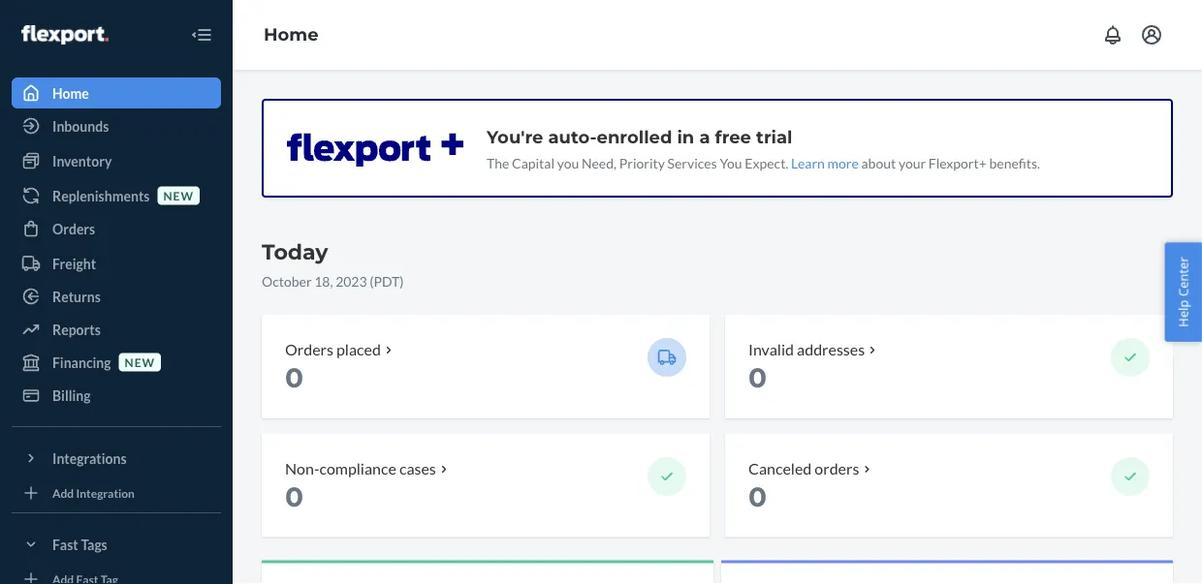 Task type: vqa. For each thing, say whether or not it's contained in the screenshot.
Integration
yes



Task type: describe. For each thing, give the bounding box(es) containing it.
returns
[[52, 288, 101, 305]]

compliance
[[319, 459, 396, 478]]

tags
[[81, 537, 107, 553]]

you're
[[487, 126, 543, 147]]

today october 18, 2023 ( pdt )
[[262, 239, 404, 289]]

financing
[[52, 354, 111, 371]]

integrations
[[52, 450, 127, 467]]

you
[[557, 155, 579, 171]]

billing link
[[12, 380, 221, 411]]

non-compliance cases
[[285, 459, 436, 478]]

you're auto-enrolled in a free trial the capital you need, priority services you expect. learn more about your flexport+ benefits.
[[487, 126, 1040, 171]]

help center button
[[1165, 243, 1202, 342]]

returns link
[[12, 281, 221, 312]]

fast tags
[[52, 537, 107, 553]]

about
[[861, 155, 896, 171]]

auto-
[[548, 126, 597, 147]]

benefits.
[[989, 155, 1040, 171]]

cases
[[399, 459, 436, 478]]

integration
[[76, 486, 135, 500]]

freight link
[[12, 248, 221, 279]]

canceled
[[748, 459, 812, 478]]

orders link
[[12, 213, 221, 244]]

in
[[677, 126, 694, 147]]

more
[[827, 155, 859, 171]]

need,
[[582, 155, 617, 171]]

orders for orders placed
[[285, 340, 333, 359]]

invalid
[[748, 340, 794, 359]]

add integration link
[[12, 482, 221, 505]]

freight
[[52, 255, 96, 272]]

help
[[1174, 300, 1192, 328]]

fast
[[52, 537, 78, 553]]

)
[[400, 273, 404, 289]]

october
[[262, 273, 312, 289]]

home inside 'link'
[[52, 85, 89, 101]]

expect.
[[745, 155, 788, 171]]

inbounds
[[52, 118, 109, 134]]

1 vertical spatial home link
[[12, 78, 221, 109]]

0 for orders
[[285, 361, 303, 394]]

the
[[487, 155, 509, 171]]

open notifications image
[[1101, 23, 1125, 47]]

reports
[[52, 321, 101, 338]]

replenishments
[[52, 188, 150, 204]]

billing
[[52, 387, 91, 404]]

integrations button
[[12, 443, 221, 474]]

close navigation image
[[190, 23, 213, 47]]

0 for invalid
[[748, 361, 767, 394]]

18,
[[314, 273, 333, 289]]

open account menu image
[[1140, 23, 1163, 47]]

placed
[[336, 340, 381, 359]]

orders placed
[[285, 340, 381, 359]]

0 for canceled
[[748, 481, 767, 514]]

you
[[720, 155, 742, 171]]



Task type: locate. For each thing, give the bounding box(es) containing it.
new up orders link
[[163, 188, 194, 203]]

0 horizontal spatial home
[[52, 85, 89, 101]]

1 vertical spatial orders
[[285, 340, 333, 359]]

0 down the non-
[[285, 481, 303, 514]]

home link up inbounds link
[[12, 78, 221, 109]]

1 horizontal spatial new
[[163, 188, 194, 203]]

flexport logo image
[[21, 25, 108, 45]]

home right 'close navigation' image
[[264, 24, 319, 45]]

reports link
[[12, 314, 221, 345]]

services
[[668, 155, 717, 171]]

fast tags button
[[12, 529, 221, 560]]

0 horizontal spatial home link
[[12, 78, 221, 109]]

0
[[285, 361, 303, 394], [748, 361, 767, 394], [285, 481, 303, 514], [748, 481, 767, 514]]

enrolled
[[597, 126, 672, 147]]

(
[[370, 273, 374, 289]]

new down reports "link"
[[125, 355, 155, 369]]

1 horizontal spatial orders
[[285, 340, 333, 359]]

home
[[264, 24, 319, 45], [52, 85, 89, 101]]

0 for non-
[[285, 481, 303, 514]]

a
[[699, 126, 710, 147]]

1 vertical spatial new
[[125, 355, 155, 369]]

inbounds link
[[12, 111, 221, 142]]

orders for orders
[[52, 221, 95, 237]]

today
[[262, 239, 328, 265]]

inventory link
[[12, 145, 221, 176]]

0 vertical spatial orders
[[52, 221, 95, 237]]

orders left placed
[[285, 340, 333, 359]]

pdt
[[374, 273, 400, 289]]

new for financing
[[125, 355, 155, 369]]

0 down invalid
[[748, 361, 767, 394]]

free
[[715, 126, 751, 147]]

0 vertical spatial new
[[163, 188, 194, 203]]

your
[[899, 155, 926, 171]]

inventory
[[52, 153, 112, 169]]

capital
[[512, 155, 555, 171]]

1 vertical spatial home
[[52, 85, 89, 101]]

new
[[163, 188, 194, 203], [125, 355, 155, 369]]

invalid addresses
[[748, 340, 865, 359]]

add integration
[[52, 486, 135, 500]]

non-
[[285, 459, 319, 478]]

2023
[[336, 273, 367, 289]]

addresses
[[797, 340, 865, 359]]

center
[[1174, 257, 1192, 297]]

orders
[[52, 221, 95, 237], [285, 340, 333, 359]]

home link
[[264, 24, 319, 45], [12, 78, 221, 109]]

learn more link
[[791, 155, 859, 171]]

home link right 'close navigation' image
[[264, 24, 319, 45]]

orders up freight in the top left of the page
[[52, 221, 95, 237]]

orders
[[815, 459, 859, 478]]

new for replenishments
[[163, 188, 194, 203]]

0 down the canceled
[[748, 481, 767, 514]]

flexport+
[[929, 155, 987, 171]]

help center
[[1174, 257, 1192, 328]]

1 horizontal spatial home
[[264, 24, 319, 45]]

0 horizontal spatial new
[[125, 355, 155, 369]]

learn
[[791, 155, 825, 171]]

0 horizontal spatial orders
[[52, 221, 95, 237]]

1 horizontal spatial home link
[[264, 24, 319, 45]]

0 vertical spatial home link
[[264, 24, 319, 45]]

home up the "inbounds"
[[52, 85, 89, 101]]

add
[[52, 486, 74, 500]]

0 down 'orders placed'
[[285, 361, 303, 394]]

priority
[[619, 155, 665, 171]]

0 vertical spatial home
[[264, 24, 319, 45]]

trial
[[756, 126, 793, 147]]

canceled orders
[[748, 459, 859, 478]]



